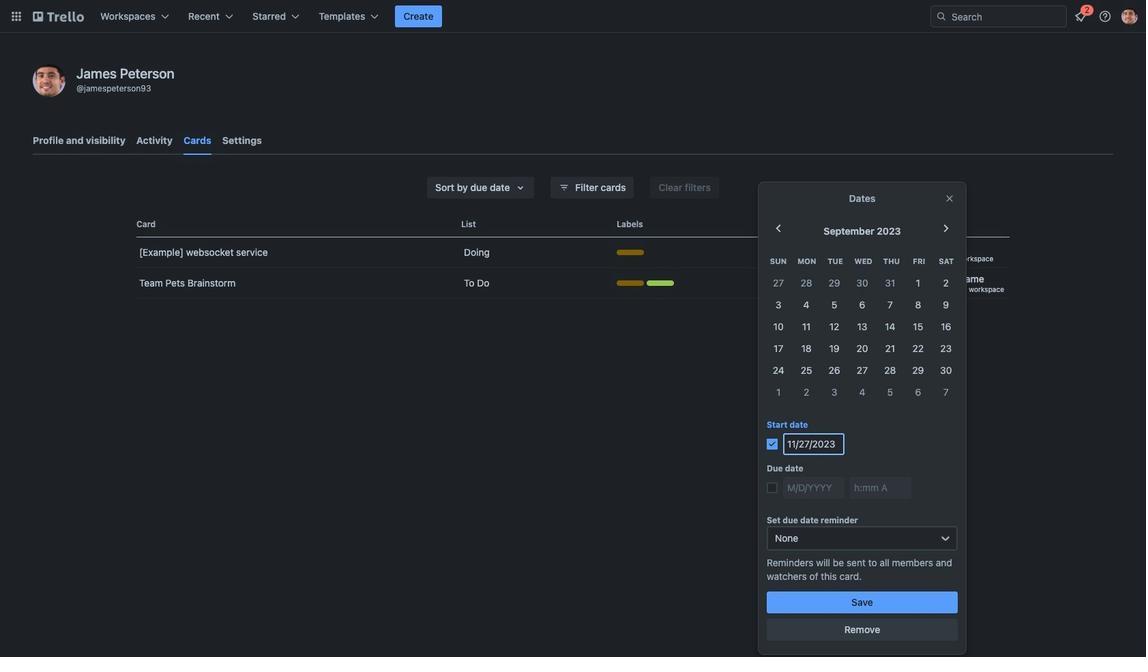 Task type: describe. For each thing, give the bounding box(es) containing it.
back to home image
[[33, 5, 84, 27]]

M/D/YYYY text field
[[784, 477, 845, 499]]

james peterson (jamespeterson93) image
[[33, 64, 66, 97]]

3 row from the top
[[765, 294, 961, 316]]

open information menu image
[[1099, 10, 1113, 23]]

1 row from the top
[[765, 251, 961, 272]]

M/D/YYYY text field
[[784, 433, 845, 455]]

primary element
[[0, 0, 1147, 33]]

color: yellow, title: none image
[[617, 281, 644, 286]]

6 row from the top
[[765, 360, 961, 382]]



Task type: locate. For each thing, give the bounding box(es) containing it.
Add time text field
[[851, 477, 912, 499]]

search image
[[937, 11, 947, 22]]

4 row from the top
[[765, 316, 961, 338]]

color: yellow, title: "ready to merge" element
[[617, 250, 644, 255]]

2 notifications image
[[1073, 8, 1089, 25]]

row group
[[765, 272, 961, 403]]

close popover image
[[945, 193, 956, 204]]

7 row from the top
[[765, 382, 961, 403]]

2 row from the top
[[765, 272, 961, 294]]

Search field
[[947, 7, 1067, 26]]

5 row from the top
[[765, 338, 961, 360]]

color: bold lime, title: "team task" element
[[647, 281, 674, 286]]

row
[[765, 251, 961, 272], [765, 272, 961, 294], [765, 294, 961, 316], [765, 316, 961, 338], [765, 338, 961, 360], [765, 360, 961, 382], [765, 382, 961, 403]]

james peterson (jamespeterson93) image
[[1122, 8, 1139, 25]]

grid
[[765, 251, 961, 403]]

cell
[[765, 272, 793, 294], [793, 272, 821, 294], [821, 272, 849, 294], [849, 272, 877, 294], [877, 272, 905, 294], [905, 272, 933, 294], [933, 272, 961, 294], [765, 294, 793, 316], [793, 294, 821, 316], [821, 294, 849, 316], [849, 294, 877, 316], [877, 294, 905, 316], [905, 294, 933, 316], [933, 294, 961, 316], [765, 316, 793, 338], [793, 316, 821, 338], [821, 316, 849, 338], [849, 316, 877, 338], [877, 316, 905, 338], [905, 316, 933, 338], [933, 316, 961, 338], [765, 338, 793, 360], [793, 338, 821, 360], [821, 338, 849, 360], [849, 338, 877, 360], [877, 338, 905, 360], [905, 338, 933, 360], [933, 338, 961, 360], [765, 360, 793, 382], [793, 360, 821, 382], [821, 360, 849, 382], [849, 360, 877, 382], [877, 360, 905, 382], [905, 360, 933, 382], [933, 360, 961, 382], [765, 382, 793, 403], [793, 382, 821, 403], [821, 382, 849, 403], [849, 382, 877, 403], [877, 382, 905, 403], [905, 382, 933, 403], [933, 382, 961, 403]]



Task type: vqa. For each thing, say whether or not it's contained in the screenshot.
"no"
no



